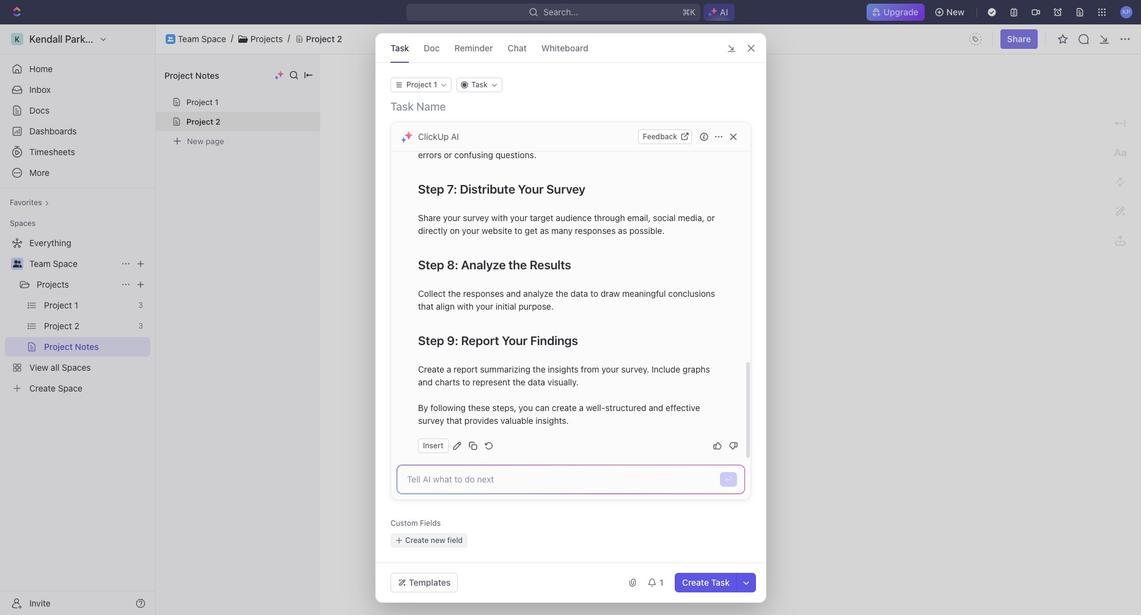 Task type: vqa. For each thing, say whether or not it's contained in the screenshot.
top the Projects link
yes



Task type: describe. For each thing, give the bounding box(es) containing it.
any
[[707, 137, 721, 147]]

include
[[652, 365, 681, 375]]

meaningful
[[622, 289, 666, 299]]

graphs
[[683, 365, 710, 375]]

write
[[502, 193, 523, 203]]

reminder button
[[454, 34, 493, 62]]

your up directly
[[443, 213, 461, 223]]

errors
[[418, 150, 442, 160]]

comment
[[518, 84, 555, 95]]

0 horizontal spatial 1
[[215, 97, 219, 107]]

and inside create a report summarizing the insights from your survey. include graphs and charts to represent the data visually.
[[418, 377, 433, 388]]

clickup ai
[[418, 131, 459, 142]]

analyze
[[461, 258, 506, 272]]

custom fields
[[391, 519, 441, 528]]

step for step 7: distribute your survey
[[418, 182, 444, 196]]

insights
[[548, 365, 579, 375]]

catch
[[683, 137, 705, 147]]

search...
[[544, 7, 579, 17]]

create a report summarizing the insights from your survey. include graphs and charts to represent the data visually.
[[418, 365, 713, 388]]

effective
[[666, 403, 700, 413]]

audience
[[556, 213, 592, 223]]

chat
[[508, 43, 527, 53]]

insert button
[[418, 439, 448, 454]]

projects for team space "link" related to user group image in the the sidebar navigation
[[37, 280, 69, 290]]

or inside share your survey with your target audience through email, social media, or directly on your website to get as many responses as possible.
[[707, 213, 715, 223]]

the down improve writing
[[533, 365, 546, 375]]

clickup
[[418, 131, 449, 142]]

a inside by following these steps, you can create a well-structured and effective survey that provides valuable insights.
[[579, 403, 584, 413]]

tree inside the sidebar navigation
[[5, 234, 150, 399]]

confusing
[[454, 150, 493, 160]]

you
[[519, 403, 533, 413]]

Task Name text field
[[391, 100, 754, 114]]

pick department button
[[483, 464, 930, 484]]

step 8: analyze the results
[[418, 258, 571, 272]]

share for share your survey with your target audience through email, social media, or directly on your website to get as many responses as possible.
[[418, 213, 441, 223]]

to inside collect the responses and analyze the data to draw meaningful conclusions that align with your initial purpose.
[[591, 289, 598, 299]]

data inside create a report summarizing the insights from your survey. include graphs and charts to represent the data visually.
[[528, 377, 545, 388]]

sidebar navigation
[[0, 24, 156, 616]]

upgrade
[[884, 7, 919, 17]]

task button
[[457, 78, 502, 92]]

task button
[[391, 34, 409, 62]]

1 inside button
[[660, 578, 664, 588]]

1 horizontal spatial user group image
[[168, 37, 174, 41]]

step for step 8: analyze the results
[[418, 258, 444, 272]]

blank page
[[502, 173, 546, 183]]

data inside button
[[544, 429, 562, 440]]

2 horizontal spatial project 2
[[486, 100, 587, 128]]

1 button
[[643, 573, 670, 593]]

survey.
[[621, 365, 649, 375]]

new button
[[930, 2, 973, 22]]

fields
[[420, 519, 441, 528]]

the right analyze
[[556, 289, 568, 299]]

project notes
[[165, 70, 219, 80]]

add for add comment
[[500, 84, 516, 95]]

timesheets
[[29, 147, 75, 157]]

test
[[505, 137, 520, 147]]

upgrade link
[[867, 4, 925, 21]]

9:
[[447, 334, 458, 348]]

2:13
[[626, 143, 643, 154]]

dashboards link
[[5, 122, 150, 141]]

team space for rightmost user group image
[[178, 33, 226, 44]]

improve
[[502, 351, 534, 361]]

charts
[[435, 377, 460, 388]]

well-
[[586, 403, 605, 413]]

create new field button
[[391, 534, 468, 548]]

and inside collect the responses and analyze the data to draw meaningful conclusions that align with your initial purpose.
[[506, 289, 521, 299]]

people
[[644, 137, 671, 147]]

templates button
[[391, 573, 458, 593]]

8:
[[447, 258, 458, 272]]

chat button
[[508, 34, 527, 62]]

team space for user group image in the the sidebar navigation
[[29, 259, 78, 269]]

create new field
[[405, 536, 463, 545]]

generate template
[[502, 371, 576, 381]]

with inside collect the responses and analyze the data to draw meaningful conclusions that align with your initial purpose.
[[457, 302, 474, 312]]

1 horizontal spatial project 2
[[306, 33, 342, 44]]

table with data
[[502, 429, 562, 440]]

it
[[480, 137, 485, 147]]

findings
[[530, 334, 578, 348]]

project 1
[[187, 97, 219, 107]]

improve writing button
[[483, 347, 930, 366]]

media,
[[678, 213, 705, 223]]

team space link for rightmost user group image
[[178, 33, 226, 44]]

to inside before sending it out, test the survey on a small group of people to catch any errors or confusing questions.
[[673, 137, 681, 147]]

visually.
[[548, 377, 579, 388]]

responses inside collect the responses and analyze the data to draw meaningful conclusions that align with your initial purpose.
[[463, 289, 504, 299]]

reminder
[[454, 43, 493, 53]]

possible.
[[630, 226, 665, 236]]

feedback button
[[638, 129, 692, 144]]

feedback
[[643, 132, 677, 141]]

step 9: report your findings
[[418, 334, 578, 348]]

from
[[581, 365, 599, 375]]

add for add new
[[486, 221, 502, 229]]

notes
[[196, 70, 219, 80]]

whiteboard
[[541, 43, 589, 53]]

last
[[528, 143, 545, 154]]

new for new page
[[187, 136, 204, 146]]

Tell AI what to do next text field
[[407, 473, 713, 486]]

1 as from the left
[[540, 226, 549, 236]]

initial
[[496, 302, 516, 312]]

collect
[[418, 289, 446, 299]]

the inside before sending it out, test the survey on a small group of people to catch any errors or confusing questions.
[[522, 137, 535, 147]]

analyze
[[523, 289, 553, 299]]

docs
[[29, 105, 50, 116]]

website
[[482, 226, 512, 236]]

survey
[[547, 182, 586, 196]]

that inside collect the responses and analyze the data to draw meaningful conclusions that align with your initial purpose.
[[418, 302, 434, 312]]

with inside share your survey with your target audience through email, social media, or directly on your website to get as many responses as possible.
[[491, 213, 508, 223]]

create task
[[682, 578, 730, 588]]

many
[[551, 226, 573, 236]]

ai inside dialog
[[451, 131, 459, 142]]

department
[[521, 469, 567, 479]]

team space link for user group image in the the sidebar navigation
[[29, 254, 116, 274]]

can
[[535, 403, 550, 413]]

2 horizontal spatial 2
[[572, 100, 587, 128]]

provides
[[464, 416, 498, 426]]

report
[[461, 334, 499, 348]]

with right table
[[526, 429, 542, 440]]



Task type: locate. For each thing, give the bounding box(es) containing it.
summarize
[[502, 410, 546, 420]]

following
[[430, 403, 466, 413]]

draw
[[601, 289, 620, 299]]

2 horizontal spatial task
[[711, 578, 730, 588]]

0 vertical spatial projects link
[[251, 33, 283, 44]]

1 vertical spatial user group image
[[13, 261, 22, 268]]

7:
[[447, 182, 457, 196]]

create down custom fields
[[405, 536, 429, 545]]

to left the catch
[[673, 137, 681, 147]]

2 step from the top
[[418, 258, 444, 272]]

0 vertical spatial add
[[500, 84, 516, 95]]

1 vertical spatial create
[[405, 536, 429, 545]]

to inside create a report summarizing the insights from your survey. include graphs and charts to represent the data visually.
[[462, 377, 470, 388]]

collect the responses and analyze the data to draw meaningful conclusions that align with your initial purpose.
[[418, 289, 718, 312]]

or inside before sending it out, test the survey on a small group of people to catch any errors or confusing questions.
[[444, 150, 452, 160]]

1 horizontal spatial survey
[[463, 213, 489, 223]]

pick
[[502, 469, 519, 479]]

1 vertical spatial and
[[418, 377, 433, 388]]

1 vertical spatial share
[[418, 213, 441, 223]]

through
[[594, 213, 625, 223]]

0 vertical spatial data
[[571, 289, 588, 299]]

data up can
[[528, 377, 545, 388]]

0 horizontal spatial and
[[418, 377, 433, 388]]

0 vertical spatial new
[[947, 7, 965, 17]]

responses inside share your survey with your target audience through email, social media, or directly on your website to get as many responses as possible.
[[575, 226, 616, 236]]

create inside create a report summarizing the insights from your survey. include graphs and charts to represent the data visually.
[[418, 365, 444, 375]]

1 vertical spatial your
[[502, 334, 528, 348]]

by following these steps, you can create a well-structured and effective survey that provides valuable insights.
[[418, 403, 703, 426]]

projects link inside the sidebar navigation
[[37, 275, 116, 295]]

1 vertical spatial page
[[526, 173, 546, 183]]

ai inside button
[[544, 193, 552, 203]]

that inside by following these steps, you can create a well-structured and effective survey that provides valuable insights.
[[447, 416, 462, 426]]

new for create
[[431, 536, 445, 545]]

to left get
[[515, 226, 523, 236]]

1 vertical spatial or
[[707, 213, 715, 223]]

subpage
[[502, 296, 537, 306]]

2 vertical spatial task
[[711, 578, 730, 588]]

steps,
[[492, 403, 516, 413]]

projects
[[251, 33, 283, 44], [37, 280, 69, 290]]

responses up initial
[[463, 289, 504, 299]]

create new field button
[[391, 534, 468, 548]]

2 left task button
[[337, 33, 342, 44]]

responses down through at the right top
[[575, 226, 616, 236]]

1 horizontal spatial team space link
[[178, 33, 226, 44]]

0 vertical spatial create
[[418, 365, 444, 375]]

new left field
[[431, 536, 445, 545]]

survey
[[538, 137, 564, 147], [463, 213, 489, 223], [418, 416, 444, 426]]

your for distribute
[[518, 182, 544, 196]]

0 vertical spatial page
[[206, 136, 224, 146]]

1 horizontal spatial 2
[[337, 33, 342, 44]]

create inside button
[[682, 578, 709, 588]]

0 horizontal spatial 2
[[216, 117, 221, 127]]

add new
[[486, 221, 521, 229]]

new inside button
[[431, 536, 445, 545]]

0 horizontal spatial page
[[206, 136, 224, 146]]

step left 8:
[[418, 258, 444, 272]]

1 horizontal spatial new
[[947, 7, 965, 17]]

1 button
[[643, 573, 670, 593]]

by
[[418, 403, 428, 413]]

of
[[633, 137, 641, 147]]

survey down by
[[418, 416, 444, 426]]

pick department
[[502, 469, 567, 479]]

1 horizontal spatial responses
[[575, 226, 616, 236]]

your inside collect the responses and analyze the data to draw meaningful conclusions that align with your initial purpose.
[[476, 302, 493, 312]]

these
[[468, 403, 490, 413]]

invite
[[29, 599, 51, 609]]

0 horizontal spatial that
[[418, 302, 434, 312]]

team inside the sidebar navigation
[[29, 259, 51, 269]]

column
[[502, 257, 532, 267]]

survey right test at the left top
[[538, 137, 564, 147]]

0 vertical spatial team space link
[[178, 33, 226, 44]]

and left 'charts'
[[418, 377, 433, 388]]

new down project 1
[[187, 136, 204, 146]]

0 horizontal spatial or
[[444, 150, 452, 160]]

team up project notes
[[178, 33, 199, 44]]

3 step from the top
[[418, 334, 444, 348]]

projects for rightmost user group image team space "link"
[[251, 33, 283, 44]]

distribute
[[460, 182, 515, 196]]

1 horizontal spatial team space
[[178, 33, 226, 44]]

1 vertical spatial new
[[431, 536, 445, 545]]

as
[[540, 226, 549, 236], [618, 226, 627, 236]]

0 vertical spatial and
[[506, 289, 521, 299]]

a up 'charts'
[[447, 365, 451, 375]]

that down following
[[447, 416, 462, 426]]

that down collect
[[418, 302, 434, 312]]

step left 9:
[[418, 334, 444, 348]]

to
[[673, 137, 681, 147], [515, 226, 523, 236], [591, 289, 598, 299], [462, 377, 470, 388]]

1 horizontal spatial 1
[[660, 578, 664, 588]]

0 horizontal spatial new
[[431, 536, 445, 545]]

1 vertical spatial projects
[[37, 280, 69, 290]]

1 vertical spatial projects link
[[37, 275, 116, 295]]

on inside before sending it out, test the survey on a small group of people to catch any errors or confusing questions.
[[566, 137, 576, 147]]

share inside share your survey with your target audience through email, social media, or directly on your website to get as many responses as possible.
[[418, 213, 441, 223]]

table with data button
[[483, 425, 930, 445]]

spaces
[[10, 219, 36, 228]]

2 vertical spatial survey
[[418, 416, 444, 426]]

share
[[1008, 34, 1032, 44], [418, 213, 441, 223]]

blank page button
[[483, 169, 930, 188]]

task inside button
[[711, 578, 730, 588]]

0 horizontal spatial projects link
[[37, 275, 116, 295]]

get
[[525, 226, 538, 236]]

subpage button
[[483, 292, 930, 311]]

the up the align
[[448, 289, 461, 299]]

0 vertical spatial ai
[[451, 131, 459, 142]]

on left small
[[566, 137, 576, 147]]

team space inside the sidebar navigation
[[29, 259, 78, 269]]

create up 'charts'
[[418, 365, 444, 375]]

space inside the sidebar navigation
[[53, 259, 78, 269]]

the left results
[[509, 258, 527, 272]]

1 horizontal spatial or
[[707, 213, 715, 223]]

2 horizontal spatial and
[[649, 403, 664, 413]]

report
[[454, 365, 478, 375]]

survey inside share your survey with your target audience through email, social media, or directly on your website to get as many responses as possible.
[[463, 213, 489, 223]]

create for create task
[[682, 578, 709, 588]]

space for team space "link" related to user group image in the the sidebar navigation
[[53, 259, 78, 269]]

your right from on the bottom right of the page
[[602, 365, 619, 375]]

project 2
[[306, 33, 342, 44], [486, 100, 587, 128], [187, 117, 221, 127]]

1 vertical spatial team space
[[29, 259, 78, 269]]

1 horizontal spatial and
[[506, 289, 521, 299]]

team for team space "link" related to user group image in the the sidebar navigation
[[29, 259, 51, 269]]

tree
[[5, 234, 150, 399]]

1 vertical spatial a
[[447, 365, 451, 375]]

1 horizontal spatial team
[[178, 33, 199, 44]]

user group image
[[168, 37, 174, 41], [13, 261, 22, 268]]

page inside button
[[526, 173, 546, 183]]

1 vertical spatial team
[[29, 259, 51, 269]]

0 vertical spatial survey
[[538, 137, 564, 147]]

custom
[[391, 519, 418, 528]]

1 vertical spatial add
[[486, 221, 502, 229]]

sending
[[446, 137, 478, 147]]

column button
[[483, 253, 930, 272]]

to left draw
[[591, 289, 598, 299]]

the down summarizing
[[513, 377, 526, 388]]

new left get
[[504, 221, 521, 229]]

2 as from the left
[[618, 226, 627, 236]]

1 vertical spatial team space link
[[29, 254, 116, 274]]

data left draw
[[571, 289, 588, 299]]

ai up target
[[544, 193, 552, 203]]

page for new page
[[206, 136, 224, 146]]

out,
[[487, 137, 503, 147]]

with right the align
[[457, 302, 474, 312]]

directly
[[418, 226, 448, 236]]

responses
[[575, 226, 616, 236], [463, 289, 504, 299]]

share for share
[[1008, 34, 1032, 44]]

a left 'well-'
[[579, 403, 584, 413]]

2 vertical spatial a
[[579, 403, 584, 413]]

field
[[447, 536, 463, 545]]

1 horizontal spatial as
[[618, 226, 627, 236]]

0 vertical spatial 1
[[215, 97, 219, 107]]

page for blank page
[[526, 173, 546, 183]]

0 horizontal spatial space
[[53, 259, 78, 269]]

share your survey with your target audience through email, social media, or directly on your website to get as many responses as possible.
[[418, 213, 717, 236]]

data inside collect the responses and analyze the data to draw meaningful conclusions that align with your initial purpose.
[[571, 289, 588, 299]]

or right media, at the right top of the page
[[707, 213, 715, 223]]

0 vertical spatial step
[[418, 182, 444, 196]]

to down the report
[[462, 377, 470, 388]]

create
[[552, 403, 577, 413]]

survey up website
[[463, 213, 489, 223]]

1 vertical spatial new
[[187, 136, 204, 146]]

page up the write with ai
[[526, 173, 546, 183]]

team space
[[178, 33, 226, 44], [29, 259, 78, 269]]

or right errors
[[444, 150, 452, 160]]

1 horizontal spatial new
[[504, 221, 521, 229]]

a left small
[[578, 137, 583, 147]]

space for rightmost user group image team space "link"
[[202, 33, 226, 44]]

2 up small
[[572, 100, 587, 128]]

step 7: distribute your survey
[[418, 182, 586, 196]]

user group image down the spaces
[[13, 261, 22, 268]]

with up website
[[491, 213, 508, 223]]

structured
[[605, 403, 647, 413]]

the right test at the left top
[[522, 137, 535, 147]]

2 vertical spatial data
[[544, 429, 562, 440]]

on inside share your survey with your target audience through email, social media, or directly on your website to get as many responses as possible.
[[450, 226, 460, 236]]

0 vertical spatial your
[[518, 182, 544, 196]]

1 vertical spatial ai
[[544, 193, 552, 203]]

1 horizontal spatial on
[[566, 137, 576, 147]]

survey inside before sending it out, test the survey on a small group of people to catch any errors or confusing questions.
[[538, 137, 564, 147]]

generate template button
[[483, 366, 930, 386]]

create for create a report summarizing the insights from your survey. include graphs and charts to represent the data visually.
[[418, 365, 444, 375]]

insights.
[[536, 416, 569, 426]]

new
[[504, 221, 521, 229], [431, 536, 445, 545]]

0 vertical spatial a
[[578, 137, 583, 147]]

before
[[418, 137, 444, 147]]

team space up notes
[[178, 33, 226, 44]]

tree containing team space
[[5, 234, 150, 399]]

favorites button
[[5, 196, 54, 210]]

1 vertical spatial step
[[418, 258, 444, 272]]

0 vertical spatial or
[[444, 150, 452, 160]]

dialog
[[375, 0, 767, 603]]

valuable
[[501, 416, 533, 426]]

1 vertical spatial on
[[450, 226, 460, 236]]

2 horizontal spatial survey
[[538, 137, 564, 147]]

⏎ button
[[720, 473, 737, 487]]

at
[[616, 143, 624, 154]]

1 horizontal spatial that
[[447, 416, 462, 426]]

step
[[418, 182, 444, 196], [418, 258, 444, 272], [418, 334, 444, 348]]

0 horizontal spatial task
[[391, 43, 409, 53]]

0 vertical spatial on
[[566, 137, 576, 147]]

your left initial
[[476, 302, 493, 312]]

0 horizontal spatial project 2
[[187, 117, 221, 127]]

group
[[608, 137, 631, 147]]

inbox link
[[5, 80, 150, 100]]

your left website
[[462, 226, 479, 236]]

doc button
[[424, 34, 440, 62]]

ai right clickup
[[451, 131, 459, 142]]

1 vertical spatial space
[[53, 259, 78, 269]]

0 vertical spatial user group image
[[168, 37, 174, 41]]

improve writing
[[502, 351, 563, 361]]

2
[[337, 33, 342, 44], [572, 100, 587, 128], [216, 117, 221, 127]]

your inside create a report summarizing the insights from your survey. include graphs and charts to represent the data visually.
[[602, 365, 619, 375]]

the
[[522, 137, 535, 147], [509, 258, 527, 272], [448, 289, 461, 299], [556, 289, 568, 299], [533, 365, 546, 375], [513, 377, 526, 388]]

and inside by following these steps, you can create a well-structured and effective survey that provides valuable insights.
[[649, 403, 664, 413]]

1 vertical spatial responses
[[463, 289, 504, 299]]

team down the spaces
[[29, 259, 51, 269]]

1 vertical spatial data
[[528, 377, 545, 388]]

represent
[[473, 377, 510, 388]]

and up initial
[[506, 289, 521, 299]]

data down insights.
[[544, 429, 562, 440]]

1 horizontal spatial projects
[[251, 33, 283, 44]]

1 vertical spatial survey
[[463, 213, 489, 223]]

inbox
[[29, 84, 51, 95]]

0 horizontal spatial on
[[450, 226, 460, 236]]

1 vertical spatial task
[[471, 80, 488, 89]]

a inside before sending it out, test the survey on a small group of people to catch any errors or confusing questions.
[[578, 137, 583, 147]]

0 vertical spatial responses
[[575, 226, 616, 236]]

step left 7:
[[418, 182, 444, 196]]

as down target
[[540, 226, 549, 236]]

create
[[418, 365, 444, 375], [405, 536, 429, 545], [682, 578, 709, 588]]

on right directly
[[450, 226, 460, 236]]

favorites
[[10, 198, 42, 207]]

create inside button
[[405, 536, 429, 545]]

new for add
[[504, 221, 521, 229]]

0 vertical spatial team space
[[178, 33, 226, 44]]

page down project 1
[[206, 136, 224, 146]]

new right upgrade
[[947, 7, 965, 17]]

0 vertical spatial that
[[418, 302, 434, 312]]

to inside share your survey with your target audience through email, social media, or directly on your website to get as many responses as possible.
[[515, 226, 523, 236]]

task
[[391, 43, 409, 53], [471, 80, 488, 89], [711, 578, 730, 588]]

user group image up project notes
[[168, 37, 174, 41]]

0 horizontal spatial user group image
[[13, 261, 22, 268]]

0 vertical spatial team
[[178, 33, 199, 44]]

0 vertical spatial task
[[391, 43, 409, 53]]

1 step from the top
[[418, 182, 444, 196]]

survey inside by following these steps, you can create a well-structured and effective survey that provides valuable insights.
[[418, 416, 444, 426]]

0 vertical spatial projects
[[251, 33, 283, 44]]

step for step 9: report your findings
[[418, 334, 444, 348]]

a inside create a report summarizing the insights from your survey. include graphs and charts to represent the data visually.
[[447, 365, 451, 375]]

and left the "effective"
[[649, 403, 664, 413]]

projects inside the sidebar navigation
[[37, 280, 69, 290]]

add left comment
[[500, 84, 516, 95]]

1 horizontal spatial space
[[202, 33, 226, 44]]

whiteboard button
[[541, 34, 589, 62]]

0 vertical spatial space
[[202, 33, 226, 44]]

create right 1 dropdown button
[[682, 578, 709, 588]]

your for report
[[502, 334, 528, 348]]

0 horizontal spatial ai
[[451, 131, 459, 142]]

0 horizontal spatial share
[[418, 213, 441, 223]]

space
[[202, 33, 226, 44], [53, 259, 78, 269]]

last updated: 2/6/24 at 2:13 pm
[[528, 143, 658, 154]]

dialog containing step 7: distribute your survey
[[375, 0, 767, 603]]

1 left the create task
[[660, 578, 664, 588]]

user group image inside the sidebar navigation
[[13, 261, 22, 268]]

new for new
[[947, 7, 965, 17]]

projects link for rightmost user group image team space "link"
[[251, 33, 283, 44]]

0 horizontal spatial team space link
[[29, 254, 116, 274]]

1 horizontal spatial projects link
[[251, 33, 283, 44]]

as down through at the right top
[[618, 226, 627, 236]]

new inside button
[[947, 7, 965, 17]]

your up get
[[510, 213, 528, 223]]

small
[[585, 137, 606, 147]]

on
[[566, 137, 576, 147], [450, 226, 460, 236]]

0 vertical spatial share
[[1008, 34, 1032, 44]]

timesheets link
[[5, 143, 150, 162]]

2 up new page
[[216, 117, 221, 127]]

0 vertical spatial new
[[504, 221, 521, 229]]

add down the distribute
[[486, 221, 502, 229]]

task inside dropdown button
[[471, 80, 488, 89]]

1 horizontal spatial task
[[471, 80, 488, 89]]

team for rightmost user group image team space "link"
[[178, 33, 199, 44]]

with right write
[[525, 193, 542, 203]]

1 vertical spatial that
[[447, 416, 462, 426]]

template
[[541, 371, 576, 381]]

1 horizontal spatial share
[[1008, 34, 1032, 44]]

questions.
[[496, 150, 537, 160]]

projects link for team space "link" related to user group image in the the sidebar navigation
[[37, 275, 116, 295]]

1 down notes
[[215, 97, 219, 107]]

blank
[[502, 173, 524, 183]]

1 vertical spatial 1
[[660, 578, 664, 588]]

0 horizontal spatial survey
[[418, 416, 444, 426]]

team space down the spaces
[[29, 259, 78, 269]]

create for create new field
[[405, 536, 429, 545]]

⏎
[[725, 475, 732, 484]]

0 horizontal spatial responses
[[463, 289, 504, 299]]

0 horizontal spatial team
[[29, 259, 51, 269]]



